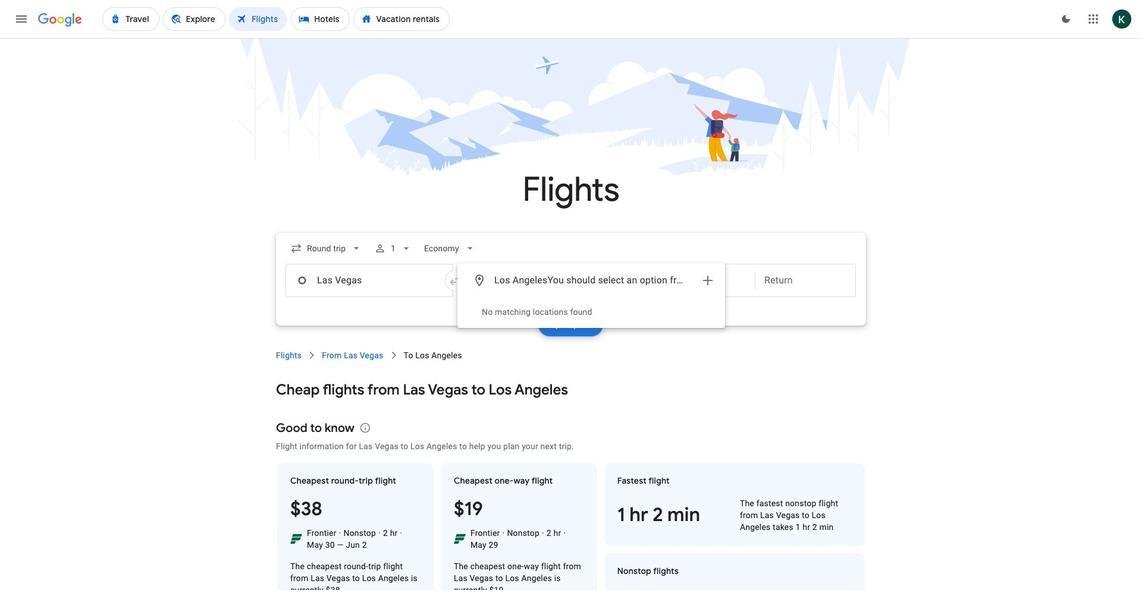 Task type: describe. For each thing, give the bounding box(es) containing it.
main menu image
[[14, 12, 29, 26]]

Where to?  text field
[[494, 267, 694, 295]]

Where from? text field
[[286, 264, 453, 298]]

Departure text field
[[664, 265, 746, 297]]



Task type: vqa. For each thing, say whether or not it's contained in the screenshot.
-6% emissions
no



Task type: locate. For each thing, give the bounding box(es) containing it.
alert inside enter your destination dialog
[[458, 297, 725, 328]]

1 horizontal spatial  image
[[503, 528, 505, 540]]

1  image from the left
[[339, 528, 341, 540]]

1 horizontal spatial  image
[[542, 528, 544, 540]]

alert
[[458, 297, 725, 328]]

None field
[[286, 234, 367, 263], [420, 234, 481, 263], [286, 234, 367, 263], [420, 234, 481, 263]]

3  image from the left
[[564, 528, 566, 540]]

1  image from the left
[[400, 528, 402, 540]]

destination, select multiple airports image
[[701, 274, 715, 288]]

2  image from the left
[[503, 528, 505, 540]]

0 horizontal spatial  image
[[339, 528, 341, 540]]

 image
[[339, 528, 341, 540], [503, 528, 505, 540], [564, 528, 566, 540]]

0 horizontal spatial  image
[[400, 528, 402, 540]]

change appearance image
[[1052, 5, 1081, 33]]

 image
[[400, 528, 402, 540], [542, 528, 544, 540]]

enter your destination dialog
[[458, 264, 725, 328]]

2 horizontal spatial  image
[[564, 528, 566, 540]]

Flight search field
[[267, 233, 876, 340]]

2  image from the left
[[542, 528, 544, 540]]

Return text field
[[765, 265, 847, 297]]



